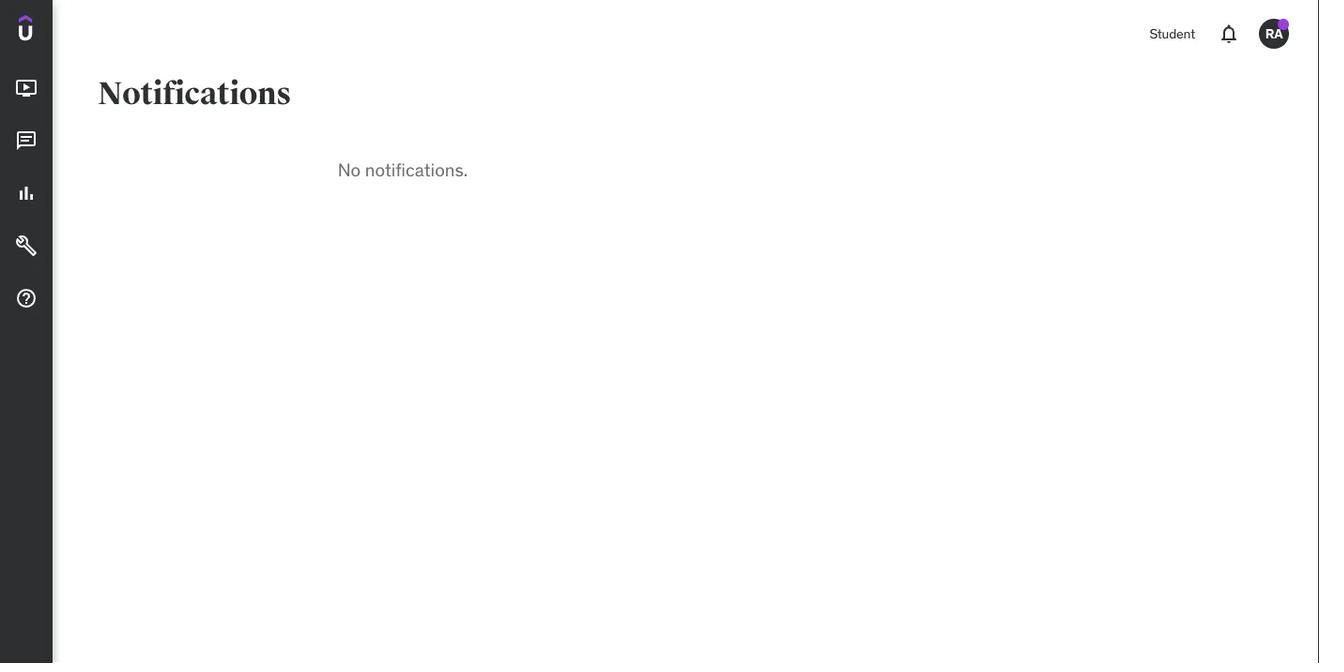 Task type: vqa. For each thing, say whether or not it's contained in the screenshot.
the Shopping cart with 1 item icon
no



Task type: locate. For each thing, give the bounding box(es) containing it.
ra
[[1265, 25, 1283, 42]]

medium image
[[15, 235, 38, 257], [15, 287, 38, 310]]

0 vertical spatial medium image
[[15, 77, 38, 100]]

1 medium image from the top
[[15, 77, 38, 100]]

2 medium image from the top
[[15, 130, 38, 152]]

no
[[338, 159, 361, 181]]

no notifications.
[[338, 159, 468, 181]]

1 vertical spatial medium image
[[15, 130, 38, 152]]

medium image
[[15, 77, 38, 100], [15, 130, 38, 152], [15, 182, 38, 205]]

1 vertical spatial medium image
[[15, 287, 38, 310]]

notifications
[[98, 74, 291, 113]]

2 vertical spatial medium image
[[15, 182, 38, 205]]

0 vertical spatial medium image
[[15, 235, 38, 257]]

notifications image
[[1218, 23, 1240, 45]]



Task type: describe. For each thing, give the bounding box(es) containing it.
notifications.
[[365, 159, 468, 181]]

udemy image
[[19, 15, 104, 47]]

3 medium image from the top
[[15, 182, 38, 205]]

2 medium image from the top
[[15, 287, 38, 310]]

student
[[1149, 25, 1195, 42]]

ra link
[[1251, 11, 1297, 56]]

1 medium image from the top
[[15, 235, 38, 257]]

student link
[[1138, 11, 1206, 56]]

you have alerts image
[[1278, 19, 1289, 30]]



